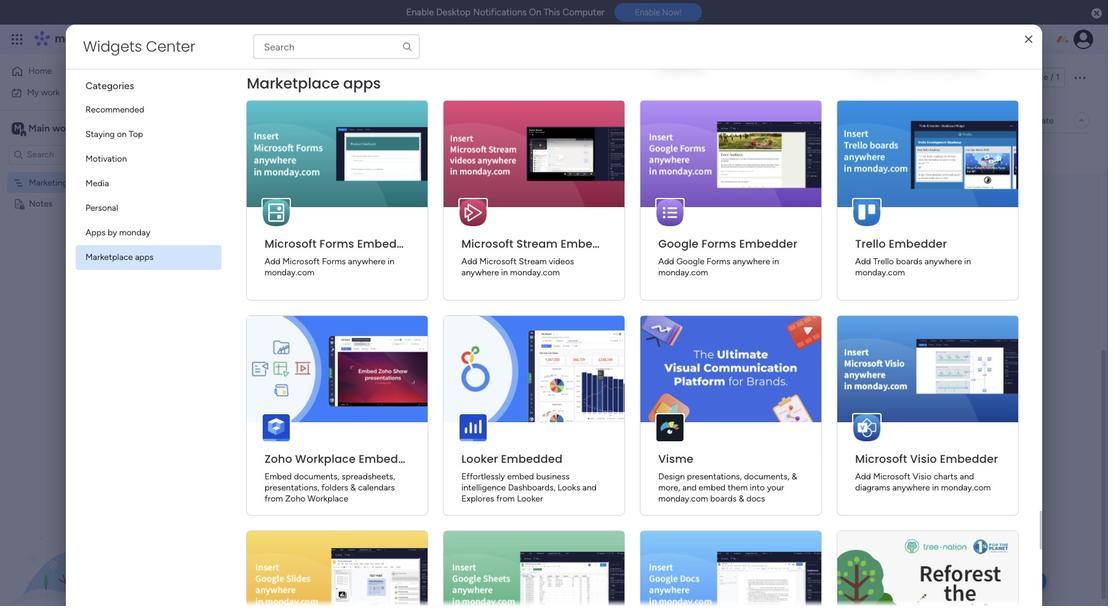 Task type: describe. For each thing, give the bounding box(es) containing it.
timelines
[[373, 93, 407, 103]]

0 vertical spatial monday
[[55, 32, 97, 46]]

categories list box
[[76, 70, 231, 270]]

embedder inside trello embedder add trello boards anywhere in monday.com
[[889, 236, 947, 252]]

visme design presentations, documents, & more, and embed them into your monday.com boards & docs
[[658, 452, 797, 505]]

2 vertical spatial &
[[739, 494, 744, 505]]

in inside microsoft forms embedder add microsoft forms anywhere in monday.com
[[388, 257, 394, 267]]

and inside visme design presentations, documents, & more, and embed them into your monday.com boards & docs
[[682, 483, 697, 493]]

0 vertical spatial marketplace
[[247, 73, 339, 94]]

staying
[[86, 129, 115, 140]]

0 vertical spatial google
[[658, 236, 699, 252]]

/
[[1050, 72, 1054, 82]]

enable for enable now!
[[635, 8, 660, 17]]

show board description image
[[341, 71, 356, 84]]

monday inside option
[[119, 228, 150, 238]]

in inside microsoft visio embedder add microsoft visio charts and diagrams anywhere in monday.com
[[932, 483, 939, 493]]

add for microsoft visio embedder
[[855, 472, 871, 482]]

design
[[658, 472, 685, 482]]

automate
[[1015, 115, 1054, 126]]

1 vertical spatial visio
[[913, 472, 932, 482]]

personal option
[[76, 196, 222, 221]]

anywhere inside the google forms embedder add google forms anywhere in monday.com
[[733, 257, 770, 267]]

Search for a column type search field
[[254, 34, 420, 59]]

stands.
[[554, 93, 581, 103]]

activity
[[946, 72, 976, 82]]

dapulse integrations image
[[878, 116, 887, 125]]

plan inside list box
[[70, 178, 86, 188]]

apps
[[86, 228, 106, 238]]

zoho workplace embedded embed documents, spreadsheets, presentations, folders & calendars from zoho workplace
[[265, 452, 420, 505]]

main for main workspace
[[28, 122, 50, 134]]

activity button
[[941, 68, 999, 87]]

embedder for google forms embedder
[[739, 236, 798, 252]]

m
[[14, 123, 21, 133]]

timeline
[[265, 115, 297, 126]]

home button
[[7, 62, 132, 81]]

categories
[[86, 80, 134, 92]]

presentations, inside zoho workplace embedded embed documents, spreadsheets, presentations, folders & calendars from zoho workplace
[[265, 483, 319, 493]]

0 vertical spatial stream
[[516, 236, 558, 252]]

0 vertical spatial trello
[[855, 236, 886, 252]]

set
[[359, 93, 371, 103]]

see plans
[[215, 34, 252, 44]]

manage
[[188, 93, 219, 103]]

person
[[416, 148, 443, 159]]

search image
[[402, 41, 413, 52]]

0 horizontal spatial looker
[[461, 452, 498, 467]]

1 horizontal spatial apps
[[343, 73, 381, 94]]

enable for enable desktop notifications on this computer
[[406, 7, 434, 18]]

lottie animation element
[[0, 482, 157, 607]]

see more
[[561, 92, 598, 103]]

invite / 1 button
[[1004, 68, 1065, 87]]

google forms embedder add google forms anywhere in monday.com
[[658, 236, 798, 278]]

embed
[[265, 472, 292, 482]]

monday.com inside microsoft stream embedder add microsoft stream videos anywhere in monday.com
[[510, 268, 560, 278]]

embed inside looker embedded effortlessly embed business intelligence dashboards, looks and explores from looker
[[507, 472, 534, 482]]

top
[[129, 129, 143, 140]]

apps by monday option
[[76, 221, 222, 246]]

calendars
[[358, 483, 395, 493]]

apps inside option
[[135, 252, 154, 263]]

computer
[[563, 7, 605, 18]]

main for main table
[[206, 115, 224, 126]]

enable now!
[[635, 8, 682, 17]]

help
[[1014, 576, 1036, 588]]

dashboards,
[[508, 483, 556, 493]]

more,
[[658, 483, 680, 493]]

motivation option
[[76, 147, 222, 172]]

and inside looker embedded effortlessly embed business intelligence dashboards, looks and explores from looker
[[582, 483, 597, 493]]

your inside visme design presentations, documents, & more, and embed them into your monday.com boards & docs
[[767, 483, 784, 493]]

categories heading
[[76, 70, 222, 98]]

0 vertical spatial workplace
[[295, 452, 356, 467]]

workspace image
[[12, 122, 24, 135]]

looks
[[558, 483, 580, 493]]

where
[[478, 93, 502, 103]]

1 of from the left
[[257, 93, 265, 103]]

widgets
[[83, 36, 142, 57]]

0 vertical spatial marketing
[[187, 63, 284, 91]]

lottie animation image
[[0, 482, 157, 607]]

1 vertical spatial workplace
[[308, 494, 348, 505]]

personal
[[86, 203, 118, 214]]

diagrams
[[855, 483, 890, 493]]

monday.com inside visme design presentations, documents, & more, and embed them into your monday.com boards & docs
[[658, 494, 708, 505]]

marketing plan inside list box
[[29, 178, 86, 188]]

0 vertical spatial zoho
[[265, 452, 292, 467]]

on
[[529, 7, 541, 18]]

1 vertical spatial trello
[[873, 257, 894, 267]]

2 horizontal spatial &
[[792, 472, 797, 482]]

widget
[[300, 148, 327, 158]]

keep
[[426, 93, 445, 103]]

invite
[[1027, 72, 1048, 82]]

1
[[1056, 72, 1060, 82]]

any
[[221, 93, 235, 103]]

manage any type of project. assign owners, set timelines and keep track of where your project stands.
[[188, 93, 581, 103]]

notes
[[29, 198, 53, 209]]

marketplace apps inside option
[[86, 252, 154, 263]]

enable now! button
[[614, 3, 702, 22]]

see for see more
[[561, 92, 576, 103]]

apps by monday
[[86, 228, 150, 238]]

widgets center
[[83, 36, 195, 57]]

arrow down image
[[497, 146, 512, 161]]

home
[[28, 66, 52, 76]]

intelligence
[[461, 483, 506, 493]]

add inside trello embedder add trello boards anywhere in monday.com
[[855, 257, 871, 267]]

plans
[[232, 34, 252, 44]]

timeline button
[[256, 111, 306, 130]]

project
[[524, 93, 552, 103]]

embedded inside zoho workplace embedded embed documents, spreadsheets, presentations, folders & calendars from zoho workplace
[[359, 452, 420, 467]]

monday work management
[[55, 32, 191, 46]]

my work
[[27, 87, 60, 98]]

monday.com inside trello embedder add trello boards anywhere in monday.com
[[855, 268, 905, 278]]

v2 search image
[[344, 146, 353, 160]]

1 vertical spatial google
[[676, 257, 705, 267]]

center
[[146, 36, 195, 57]]

docs
[[746, 494, 765, 505]]

microsoft visio embedder add microsoft visio charts and diagrams anywhere in monday.com
[[855, 452, 998, 493]]

monday.com inside microsoft forms embedder add microsoft forms anywhere in monday.com
[[265, 268, 314, 278]]

enable desktop notifications on this computer
[[406, 7, 605, 18]]

work for my
[[41, 87, 60, 98]]

this
[[544, 7, 560, 18]]

project.
[[267, 93, 297, 103]]

select product image
[[11, 33, 23, 46]]

business
[[536, 472, 570, 482]]

into
[[750, 483, 765, 493]]

in inside the google forms embedder add google forms anywhere in monday.com
[[772, 257, 779, 267]]

list box containing marketing plan
[[0, 170, 157, 380]]

see more link
[[560, 92, 599, 104]]

videos
[[549, 257, 574, 267]]

filter
[[473, 148, 493, 159]]

invite / 1
[[1027, 72, 1060, 82]]



Task type: locate. For each thing, give the bounding box(es) containing it.
plan up assign
[[289, 63, 333, 91]]

1 vertical spatial boards
[[710, 494, 737, 505]]

0 horizontal spatial marketplace
[[86, 252, 133, 263]]

1 vertical spatial zoho
[[285, 494, 305, 505]]

and
[[410, 93, 424, 103], [960, 472, 974, 482], [582, 483, 597, 493], [682, 483, 697, 493]]

main table
[[206, 115, 246, 126]]

see for see plans
[[215, 34, 230, 44]]

0 horizontal spatial apps
[[135, 252, 154, 263]]

looker embedded effortlessly embed business intelligence dashboards, looks and explores from looker
[[461, 452, 597, 505]]

0 vertical spatial embed
[[507, 472, 534, 482]]

see left plans
[[215, 34, 230, 44]]

management
[[124, 32, 191, 46]]

1 horizontal spatial your
[[767, 483, 784, 493]]

boards
[[896, 257, 923, 267], [710, 494, 737, 505]]

media
[[86, 178, 109, 189]]

embedder inside microsoft stream embedder add microsoft stream videos anywhere in monday.com
[[561, 236, 619, 252]]

main inside button
[[206, 115, 224, 126]]

add for microsoft forms embedder
[[265, 257, 280, 267]]

0 vertical spatial work
[[99, 32, 122, 46]]

integrate
[[892, 115, 927, 126]]

on
[[117, 129, 127, 140]]

anywhere inside trello embedder add trello boards anywhere in monday.com
[[925, 257, 962, 267]]

see
[[215, 34, 230, 44], [561, 92, 576, 103]]

recommended
[[86, 105, 144, 115]]

embed inside visme design presentations, documents, & more, and embed them into your monday.com boards & docs
[[699, 483, 726, 493]]

in inside microsoft stream embedder add microsoft stream videos anywhere in monday.com
[[501, 268, 508, 278]]

embedded
[[359, 452, 420, 467], [501, 452, 563, 467]]

filter button
[[454, 144, 512, 163]]

1 vertical spatial marketing plan
[[29, 178, 86, 188]]

1 horizontal spatial boards
[[896, 257, 923, 267]]

presentations, down embed
[[265, 483, 319, 493]]

workspace selection element
[[12, 121, 103, 137]]

add inside the google forms embedder add google forms anywhere in monday.com
[[658, 257, 674, 267]]

monday up home button on the left top of page
[[55, 32, 97, 46]]

documents, up into
[[744, 472, 790, 482]]

media option
[[76, 172, 222, 196]]

my work button
[[7, 83, 132, 102]]

embed up dashboards,
[[507, 472, 534, 482]]

marketing inside list box
[[29, 178, 67, 188]]

boards inside visme design presentations, documents, & more, and embed them into your monday.com boards & docs
[[710, 494, 737, 505]]

1 vertical spatial see
[[561, 92, 576, 103]]

workspace
[[52, 122, 101, 134]]

marketplace apps
[[247, 73, 381, 94], [86, 252, 154, 263]]

1 horizontal spatial enable
[[635, 8, 660, 17]]

main workspace
[[28, 122, 101, 134]]

1 vertical spatial marketing
[[29, 178, 67, 188]]

0 horizontal spatial from
[[265, 494, 283, 505]]

0 horizontal spatial marketing plan
[[29, 178, 86, 188]]

0 horizontal spatial &
[[350, 483, 356, 493]]

add view image
[[314, 116, 319, 125]]

microsoft
[[265, 236, 317, 252], [461, 236, 513, 252], [283, 257, 320, 267], [479, 257, 517, 267], [855, 452, 907, 467], [873, 472, 911, 482]]

by
[[108, 228, 117, 238]]

0 horizontal spatial plan
[[70, 178, 86, 188]]

1 horizontal spatial marketing plan
[[187, 63, 333, 91]]

embedder inside the google forms embedder add google forms anywhere in monday.com
[[739, 236, 798, 252]]

0 horizontal spatial embedded
[[359, 452, 420, 467]]

plan
[[289, 63, 333, 91], [70, 178, 86, 188]]

0 horizontal spatial embed
[[507, 472, 534, 482]]

list box
[[0, 170, 157, 380]]

0 vertical spatial apps
[[343, 73, 381, 94]]

enable left "now!" in the right of the page
[[635, 8, 660, 17]]

1 horizontal spatial from
[[496, 494, 515, 505]]

and right charts
[[960, 472, 974, 482]]

0 vertical spatial your
[[504, 93, 522, 103]]

marketplace inside option
[[86, 252, 133, 263]]

effortlessly
[[461, 472, 505, 482]]

0 horizontal spatial of
[[257, 93, 265, 103]]

table
[[226, 115, 246, 126]]

embedded up business
[[501, 452, 563, 467]]

v2 funnel image
[[247, 206, 255, 215]]

monday.com
[[265, 268, 314, 278], [510, 268, 560, 278], [658, 268, 708, 278], [855, 268, 905, 278], [941, 483, 991, 493], [658, 494, 708, 505]]

main content
[[163, 0, 1108, 607]]

1 vertical spatial marketplace
[[86, 252, 133, 263]]

presentations, inside visme design presentations, documents, & more, and embed them into your monday.com boards & docs
[[687, 472, 742, 482]]

add widget button
[[259, 143, 332, 163]]

work right my
[[41, 87, 60, 98]]

embedder inside microsoft forms embedder add microsoft forms anywhere in monday.com
[[357, 236, 415, 252]]

work for monday
[[99, 32, 122, 46]]

spreadsheets,
[[342, 472, 395, 482]]

workplace
[[295, 452, 356, 467], [308, 494, 348, 505]]

embedder for microsoft forms embedder
[[357, 236, 415, 252]]

marketplace down by
[[86, 252, 133, 263]]

zoho
[[265, 452, 292, 467], [285, 494, 305, 505]]

assign
[[299, 93, 324, 103]]

embed
[[507, 472, 534, 482], [699, 483, 726, 493]]

anywhere
[[348, 257, 386, 267], [733, 257, 770, 267], [925, 257, 962, 267], [461, 268, 499, 278], [893, 483, 930, 493]]

1 embedded from the left
[[359, 452, 420, 467]]

1 horizontal spatial &
[[739, 494, 744, 505]]

marketplace up timeline
[[247, 73, 339, 94]]

embed left them
[[699, 483, 726, 493]]

forms
[[320, 236, 354, 252], [702, 236, 736, 252], [322, 257, 346, 267], [707, 257, 731, 267]]

0 vertical spatial presentations,
[[687, 472, 742, 482]]

add inside popup button
[[282, 148, 298, 158]]

main
[[206, 115, 224, 126], [28, 122, 50, 134]]

1 vertical spatial plan
[[70, 178, 86, 188]]

1 horizontal spatial marketplace apps
[[247, 73, 381, 94]]

0 vertical spatial boards
[[896, 257, 923, 267]]

0 vertical spatial visio
[[910, 452, 937, 467]]

documents, up folders at the bottom left of the page
[[294, 472, 339, 482]]

marketplace apps option
[[76, 246, 222, 270]]

looker down dashboards,
[[517, 494, 543, 505]]

add to favorites image
[[362, 71, 374, 83]]

visio left charts
[[913, 472, 932, 482]]

& inside zoho workplace embedded embed documents, spreadsheets, presentations, folders & calendars from zoho workplace
[[350, 483, 356, 493]]

0 horizontal spatial work
[[41, 87, 60, 98]]

dapulse close image
[[1092, 7, 1102, 20]]

your right where
[[504, 93, 522, 103]]

staying on top option
[[76, 122, 222, 147]]

1 horizontal spatial plan
[[289, 63, 333, 91]]

plan down search in workspace field
[[70, 178, 86, 188]]

1 horizontal spatial work
[[99, 32, 122, 46]]

marketing plan
[[187, 63, 333, 91], [29, 178, 86, 188]]

documents, inside zoho workplace embedded embed documents, spreadsheets, presentations, folders & calendars from zoho workplace
[[294, 472, 339, 482]]

1 vertical spatial presentations,
[[265, 483, 319, 493]]

documents, inside visme design presentations, documents, & more, and embed them into your monday.com boards & docs
[[744, 472, 790, 482]]

apps
[[343, 73, 381, 94], [135, 252, 154, 263]]

1 horizontal spatial embedded
[[501, 452, 563, 467]]

embedded inside looker embedded effortlessly embed business intelligence dashboards, looks and explores from looker
[[501, 452, 563, 467]]

0 vertical spatial marketing plan
[[187, 63, 333, 91]]

1 horizontal spatial looker
[[517, 494, 543, 505]]

add widget
[[282, 148, 327, 158]]

of right track
[[468, 93, 476, 103]]

dapulse x slim image
[[1025, 35, 1032, 44]]

2 of from the left
[[468, 93, 476, 103]]

autopilot image
[[1000, 112, 1011, 128]]

of right type on the top left of page
[[257, 93, 265, 103]]

visme
[[658, 452, 694, 467]]

from inside looker embedded effortlessly embed business intelligence dashboards, looks and explores from looker
[[496, 494, 515, 505]]

Search in workspace field
[[26, 148, 103, 162]]

enable inside enable now! "button"
[[635, 8, 660, 17]]

main right workspace image
[[28, 122, 50, 134]]

presentations,
[[687, 472, 742, 482], [265, 483, 319, 493]]

stream up the "videos"
[[516, 236, 558, 252]]

marketplace apps down 'apps by monday'
[[86, 252, 154, 263]]

work up categories
[[99, 32, 122, 46]]

Marketing plan field
[[184, 63, 336, 91]]

in inside trello embedder add trello boards anywhere in monday.com
[[964, 257, 971, 267]]

marketplace
[[247, 73, 339, 94], [86, 252, 133, 263]]

add for google forms embedder
[[658, 257, 674, 267]]

from for zoho
[[265, 494, 283, 505]]

documents,
[[294, 472, 339, 482], [744, 472, 790, 482]]

enable left desktop
[[406, 7, 434, 18]]

add inside microsoft stream embedder add microsoft stream videos anywhere in monday.com
[[461, 257, 477, 267]]

0 horizontal spatial your
[[504, 93, 522, 103]]

1 horizontal spatial presentations,
[[687, 472, 742, 482]]

more dots image
[[607, 206, 615, 215]]

zoho down embed
[[285, 494, 305, 505]]

0 horizontal spatial marketplace apps
[[86, 252, 154, 263]]

main inside workspace selection element
[[28, 122, 50, 134]]

0 vertical spatial see
[[215, 34, 230, 44]]

workplace down folders at the bottom left of the page
[[308, 494, 348, 505]]

0 vertical spatial &
[[792, 472, 797, 482]]

1 vertical spatial your
[[767, 483, 784, 493]]

0 horizontal spatial enable
[[406, 7, 434, 18]]

trello embedder add trello boards anywhere in monday.com
[[855, 236, 971, 278]]

charts
[[934, 472, 958, 482]]

from down embed
[[265, 494, 283, 505]]

track
[[447, 93, 466, 103]]

zoho up embed
[[265, 452, 292, 467]]

embedder inside microsoft visio embedder add microsoft visio charts and diagrams anywhere in monday.com
[[940, 452, 998, 467]]

collapse board header image
[[1077, 116, 1087, 126]]

from down intelligence
[[496, 494, 515, 505]]

add for microsoft stream embedder
[[461, 257, 477, 267]]

add
[[282, 148, 298, 158], [265, 257, 280, 267], [461, 257, 477, 267], [658, 257, 674, 267], [855, 257, 871, 267], [855, 472, 871, 482]]

1 vertical spatial monday
[[119, 228, 150, 238]]

0 vertical spatial plan
[[289, 63, 333, 91]]

anywhere inside microsoft stream embedder add microsoft stream videos anywhere in monday.com
[[461, 268, 499, 278]]

1 horizontal spatial main
[[206, 115, 224, 126]]

desktop
[[436, 7, 471, 18]]

1 vertical spatial embed
[[699, 483, 726, 493]]

marketing plan up 'notes'
[[29, 178, 86, 188]]

0 horizontal spatial main
[[28, 122, 50, 134]]

monday.com inside the google forms embedder add google forms anywhere in monday.com
[[658, 268, 708, 278]]

Search field
[[353, 145, 390, 162]]

work inside button
[[41, 87, 60, 98]]

anywhere inside microsoft visio embedder add microsoft visio charts and diagrams anywhere in monday.com
[[893, 483, 930, 493]]

help image
[[1031, 33, 1043, 46]]

presentations, up them
[[687, 472, 742, 482]]

owners,
[[327, 93, 357, 103]]

boards inside trello embedder add trello boards anywhere in monday.com
[[896, 257, 923, 267]]

0 vertical spatial looker
[[461, 452, 498, 467]]

1 from from the left
[[265, 494, 283, 505]]

embedded up spreadsheets,
[[359, 452, 420, 467]]

0 horizontal spatial see
[[215, 34, 230, 44]]

1 documents, from the left
[[294, 472, 339, 482]]

0 horizontal spatial boards
[[710, 494, 737, 505]]

microsoft forms embedder add microsoft forms anywhere in monday.com
[[265, 236, 415, 278]]

1 horizontal spatial marketplace
[[247, 73, 339, 94]]

your
[[504, 93, 522, 103], [767, 483, 784, 493]]

marketing up 'any' at the top
[[187, 63, 284, 91]]

1 horizontal spatial documents,
[[744, 472, 790, 482]]

None search field
[[254, 34, 420, 59]]

from for looker
[[496, 494, 515, 505]]

1 horizontal spatial embed
[[699, 483, 726, 493]]

from inside zoho workplace embedded embed documents, spreadsheets, presentations, folders & calendars from zoho workplace
[[265, 494, 283, 505]]

0 horizontal spatial marketing
[[29, 178, 67, 188]]

looker up effortlessly
[[461, 452, 498, 467]]

1 vertical spatial &
[[350, 483, 356, 493]]

1 vertical spatial stream
[[519, 257, 547, 267]]

see inside button
[[215, 34, 230, 44]]

microsoft stream embedder add microsoft stream videos anywhere in monday.com
[[461, 236, 619, 278]]

now!
[[662, 8, 682, 17]]

explores
[[461, 494, 494, 505]]

enable
[[406, 7, 434, 18], [635, 8, 660, 17]]

person button
[[397, 144, 450, 163]]

help button
[[1004, 572, 1047, 592]]

recommended option
[[76, 98, 222, 122]]

marketing plan up type on the top left of page
[[187, 63, 333, 91]]

monday.com inside microsoft visio embedder add microsoft visio charts and diagrams anywhere in monday.com
[[941, 483, 991, 493]]

2 embedded from the left
[[501, 452, 563, 467]]

notifications
[[473, 7, 527, 18]]

0 horizontal spatial presentations,
[[265, 483, 319, 493]]

1 horizontal spatial see
[[561, 92, 576, 103]]

and left keep
[[410, 93, 424, 103]]

your right into
[[767, 483, 784, 493]]

option
[[0, 172, 157, 174]]

of
[[257, 93, 265, 103], [468, 93, 476, 103]]

motivation
[[86, 154, 127, 164]]

add inside microsoft visio embedder add microsoft visio charts and diagrams anywhere in monday.com
[[855, 472, 871, 482]]

&
[[792, 472, 797, 482], [350, 483, 356, 493], [739, 494, 744, 505]]

marketing
[[187, 63, 284, 91], [29, 178, 67, 188]]

staying on top
[[86, 129, 143, 140]]

embedder for microsoft visio embedder
[[940, 452, 998, 467]]

my
[[27, 87, 39, 98]]

main left the table
[[206, 115, 224, 126]]

and inside microsoft visio embedder add microsoft visio charts and diagrams anywhere in monday.com
[[960, 472, 974, 482]]

1 vertical spatial apps
[[135, 252, 154, 263]]

1 vertical spatial work
[[41, 87, 60, 98]]

see left 'more' at the right top of the page
[[561, 92, 576, 103]]

more
[[578, 92, 598, 103]]

1 vertical spatial looker
[[517, 494, 543, 505]]

2 from from the left
[[496, 494, 515, 505]]

type
[[237, 93, 254, 103]]

1 horizontal spatial monday
[[119, 228, 150, 238]]

marketing up 'notes'
[[29, 178, 67, 188]]

folders
[[322, 483, 348, 493]]

looker
[[461, 452, 498, 467], [517, 494, 543, 505]]

1 horizontal spatial of
[[468, 93, 476, 103]]

main table button
[[186, 111, 256, 130]]

1 horizontal spatial marketing
[[187, 63, 284, 91]]

2 documents, from the left
[[744, 472, 790, 482]]

private board image
[[13, 198, 25, 210]]

0 vertical spatial marketplace apps
[[247, 73, 381, 94]]

see plans button
[[199, 30, 258, 49]]

them
[[728, 483, 748, 493]]

google
[[658, 236, 699, 252], [676, 257, 705, 267]]

and right looks
[[582, 483, 597, 493]]

workplace up folders at the bottom left of the page
[[295, 452, 356, 467]]

visio up charts
[[910, 452, 937, 467]]

and right more,
[[682, 483, 697, 493]]

monday right by
[[119, 228, 150, 238]]

marketplace apps up add view icon
[[247, 73, 381, 94]]

1 image
[[928, 25, 940, 39]]

stream left the "videos"
[[519, 257, 547, 267]]

0 horizontal spatial documents,
[[294, 472, 339, 482]]

1 vertical spatial marketplace apps
[[86, 252, 154, 263]]

add inside microsoft forms embedder add microsoft forms anywhere in monday.com
[[265, 257, 280, 267]]

visio
[[910, 452, 937, 467], [913, 472, 932, 482]]

anywhere inside microsoft forms embedder add microsoft forms anywhere in monday.com
[[348, 257, 386, 267]]

monday
[[55, 32, 97, 46], [119, 228, 150, 238]]

kendall parks image
[[1074, 30, 1093, 49]]

0 horizontal spatial monday
[[55, 32, 97, 46]]

embedder for microsoft stream embedder
[[561, 236, 619, 252]]



Task type: vqa. For each thing, say whether or not it's contained in the screenshot.


